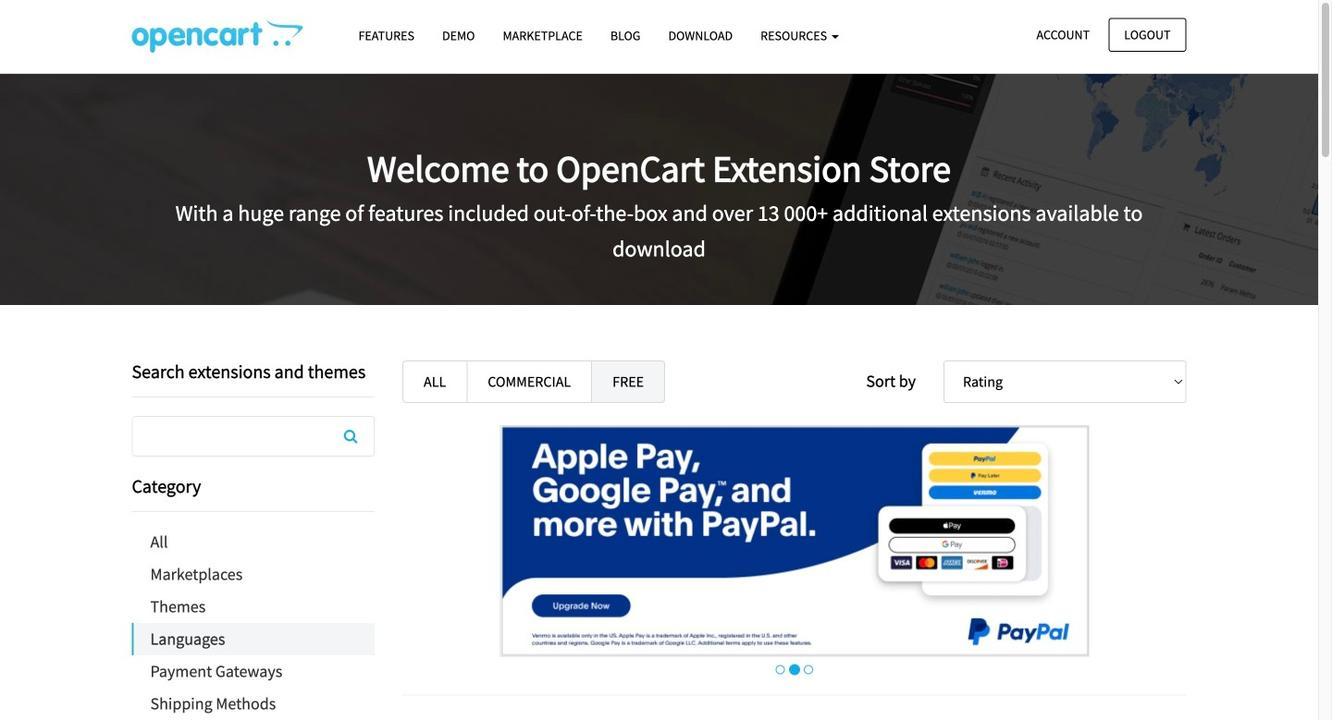 Task type: locate. For each thing, give the bounding box(es) containing it.
paypal payment gateway image
[[500, 426, 1089, 657]]

opencart language  extensions image
[[132, 19, 303, 53]]

search image
[[344, 429, 357, 444]]

None text field
[[133, 417, 374, 456]]



Task type: vqa. For each thing, say whether or not it's contained in the screenshot.
be
no



